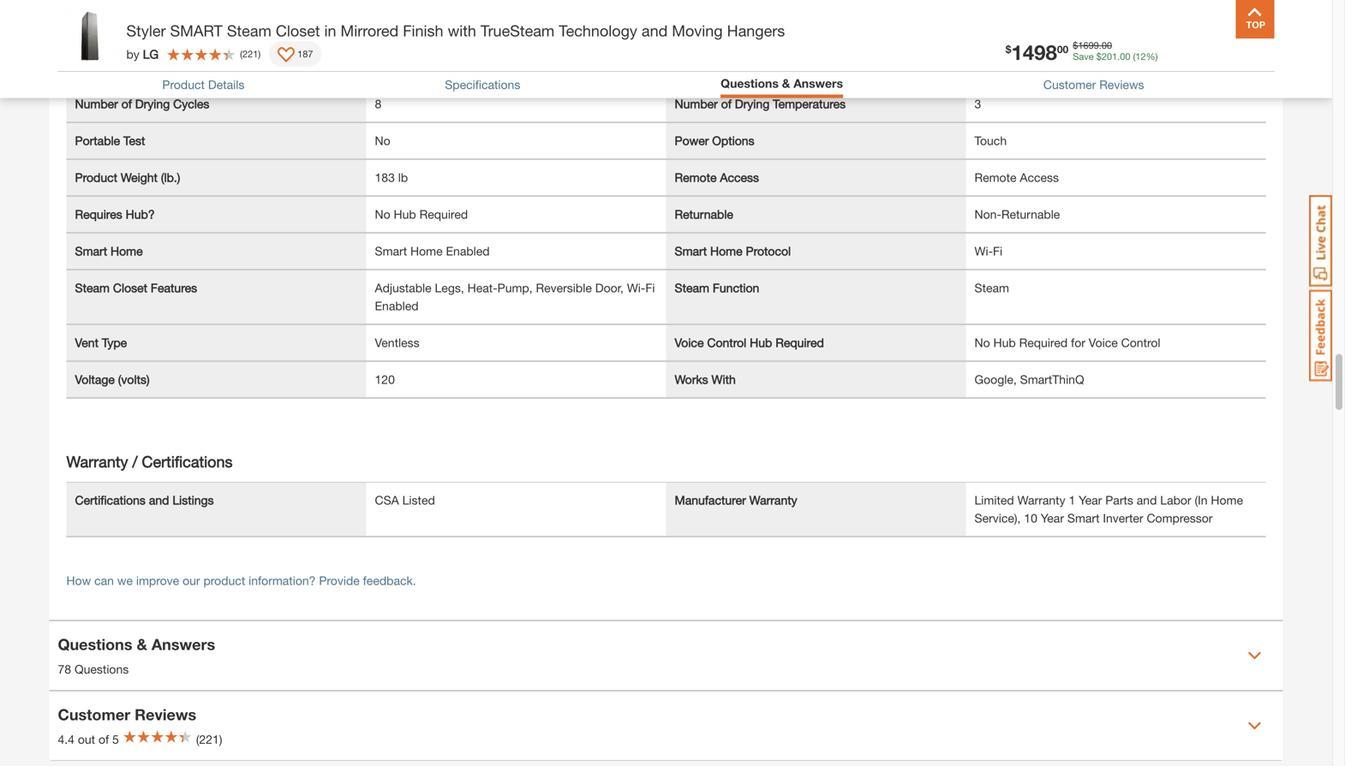 Task type: vqa. For each thing, say whether or not it's contained in the screenshot.


Task type: locate. For each thing, give the bounding box(es) containing it.
1 number from the left
[[75, 97, 118, 111]]

caret image
[[1248, 649, 1262, 663], [1248, 720, 1262, 733]]

0 vertical spatial certifications
[[142, 453, 233, 471]]

enabled inside "adjustable legs, heat-pump, reversible door, wi-fi enabled"
[[375, 299, 419, 313]]

fi inside "adjustable legs, heat-pump, reversible door, wi-fi enabled"
[[645, 281, 655, 295]]

2 number from the left
[[675, 97, 718, 111]]

0 horizontal spatial control
[[707, 336, 746, 350]]

0 horizontal spatial remote access
[[675, 171, 759, 185]]

reviews
[[1099, 78, 1144, 92], [135, 706, 196, 724]]

0 horizontal spatial 00
[[1057, 43, 1069, 55]]

of down lint filter location
[[721, 97, 732, 111]]

2 included from the left
[[484, 60, 530, 74]]

hub down function
[[750, 336, 772, 350]]

1 horizontal spatial returnable
[[1001, 207, 1060, 222]]

1 horizontal spatial reversible
[[536, 281, 592, 295]]

1 vertical spatial caret image
[[1248, 720, 1262, 733]]

0 horizontal spatial remote
[[675, 171, 717, 185]]

0 vertical spatial answers
[[794, 76, 843, 90]]

wi- down non-
[[975, 244, 993, 258]]

&
[[782, 76, 790, 90], [137, 636, 147, 654]]

1 vertical spatial customer reviews
[[58, 706, 196, 724]]

product for product weight (lb.)
[[75, 171, 117, 185]]

warranty left /
[[66, 453, 128, 471]]

/
[[132, 453, 138, 471]]

1 vertical spatial reversible
[[536, 281, 592, 295]]

& for questions & answers
[[782, 76, 790, 90]]

1 horizontal spatial fi
[[993, 244, 1003, 258]]

reversible left door,
[[536, 281, 592, 295]]

0 vertical spatial &
[[782, 76, 790, 90]]

(lb.)
[[161, 171, 180, 185]]

1 vertical spatial enabled
[[375, 299, 419, 313]]

no for no hub required
[[375, 207, 390, 222]]

certifications up listings
[[142, 453, 233, 471]]

year right 1
[[1079, 494, 1102, 508]]

product left the details
[[162, 78, 205, 92]]

and left dry
[[642, 21, 668, 40]]

number up power
[[675, 97, 718, 111]]

4.4
[[58, 733, 75, 747]]

certifications down /
[[75, 494, 146, 508]]

enabled up heat-
[[446, 244, 490, 258]]

dry cycles
[[675, 23, 733, 37]]

2 vertical spatial questions
[[75, 663, 129, 677]]

warranty inside limited warranty 1 year parts and labor (in home service), 10 year smart inverter compressor
[[1017, 494, 1065, 508]]

compressor
[[1147, 512, 1213, 526]]

answers
[[794, 76, 843, 90], [152, 636, 215, 654]]

answers up temperatures
[[794, 76, 843, 90]]

answers down our
[[152, 636, 215, 654]]

smart down 1
[[1067, 512, 1100, 526]]

display image
[[278, 47, 295, 64]]

0 horizontal spatial voice
[[675, 336, 704, 350]]

1 horizontal spatial closet
[[276, 21, 320, 40]]

warranty for limited warranty 1 year parts and labor (in home service), 10 year smart inverter compressor
[[1017, 494, 1065, 508]]

control right for
[[1121, 336, 1161, 350]]

$ 1498 00 $ 1699 . 00 save $ 201 . 00 ( 12 %)
[[1006, 40, 1158, 64]]

styler smart steam closet in mirrored finish with truesteam technology and moving hangers
[[126, 21, 785, 40]]

of for temperatures
[[721, 97, 732, 111]]

questions right 78
[[75, 663, 129, 677]]

$ left 201
[[1073, 40, 1078, 51]]

protocol
[[746, 244, 791, 258]]

wi- right door,
[[627, 281, 645, 295]]

1 vertical spatial questions
[[58, 636, 132, 654]]

and left listings
[[149, 494, 169, 508]]

1 horizontal spatial included
[[484, 60, 530, 74]]

product image image
[[62, 9, 118, 64]]

enabled down adjustable
[[375, 299, 419, 313]]

wi- inside "adjustable legs, heat-pump, reversible door, wi-fi enabled"
[[627, 281, 645, 295]]

1 remote access from the left
[[675, 171, 759, 185]]

2 control from the left
[[1121, 336, 1161, 350]]

warranty
[[66, 453, 128, 471], [749, 494, 797, 508], [1017, 494, 1065, 508]]

number
[[75, 97, 118, 111], [675, 97, 718, 111]]

2 horizontal spatial warranty
[[1017, 494, 1065, 508]]

of left 5
[[99, 733, 109, 747]]

0 horizontal spatial fi
[[645, 281, 655, 295]]

closet down smart home
[[113, 281, 147, 295]]

)
[[258, 48, 261, 60]]

cycles down product details
[[173, 97, 209, 111]]

0 horizontal spatial of
[[99, 733, 109, 747]]

limited warranty 1 year parts and labor (in home service), 10 year smart inverter compressor
[[975, 494, 1243, 526]]

voice right for
[[1089, 336, 1118, 350]]

& inside questions & answers 78 questions
[[137, 636, 147, 654]]

0 horizontal spatial reversible
[[375, 23, 431, 37]]

no for no
[[375, 134, 390, 148]]

steam left function
[[675, 281, 709, 295]]

2 drying from the left
[[735, 97, 770, 111]]

1 horizontal spatial number
[[675, 97, 718, 111]]

2 caret image from the top
[[1248, 720, 1262, 733]]

home
[[111, 244, 143, 258], [410, 244, 443, 258], [710, 244, 742, 258], [1211, 494, 1243, 508]]

0 horizontal spatial customer
[[58, 706, 130, 724]]

answers inside questions & answers 78 questions
[[152, 636, 215, 654]]

1 horizontal spatial (
[[1133, 51, 1136, 62]]

customer down save
[[1043, 78, 1096, 92]]

hub down lb
[[394, 207, 416, 222]]

1 horizontal spatial $
[[1073, 40, 1078, 51]]

1 horizontal spatial year
[[1079, 494, 1102, 508]]

0 vertical spatial reversible
[[375, 23, 431, 37]]

customer reviews
[[1043, 78, 1144, 92], [58, 706, 196, 724]]

home up steam function
[[710, 244, 742, 258]]

& down improve
[[137, 636, 147, 654]]

remote access up the non-returnable
[[975, 171, 1059, 185]]

. left 12
[[1117, 51, 1120, 62]]

function
[[713, 281, 759, 295]]

0 horizontal spatial access
[[720, 171, 759, 185]]

customer up 4.4 out of 5
[[58, 706, 130, 724]]

save
[[1073, 51, 1094, 62]]

fi
[[993, 244, 1003, 258], [645, 281, 655, 295]]

manufacturer warranty
[[675, 494, 797, 508]]

questions & answers
[[721, 76, 843, 90]]

1 vertical spatial fi
[[645, 281, 655, 295]]

no additional items included
[[375, 60, 530, 74]]

lg
[[143, 47, 159, 61]]

( 221 )
[[240, 48, 261, 60]]

0 horizontal spatial year
[[1041, 512, 1064, 526]]

hangers
[[727, 21, 785, 40]]

feedback link image
[[1309, 290, 1332, 382]]

door
[[75, 23, 101, 37]]

0 horizontal spatial closet
[[113, 281, 147, 295]]

& up temperatures
[[782, 76, 790, 90]]

access down options
[[720, 171, 759, 185]]

(in
[[1195, 494, 1208, 508]]

0 horizontal spatial cycles
[[173, 97, 209, 111]]

control up with
[[707, 336, 746, 350]]

1 horizontal spatial wi-
[[975, 244, 993, 258]]

access
[[720, 171, 759, 185], [1020, 171, 1059, 185]]

no
[[375, 60, 390, 74], [375, 134, 390, 148], [375, 207, 390, 222], [975, 336, 990, 350]]

and inside limited warranty 1 year parts and labor (in home service), 10 year smart inverter compressor
[[1137, 494, 1157, 508]]

closet up 187 dropdown button
[[276, 21, 320, 40]]

pump,
[[497, 281, 533, 295]]

product for product details
[[162, 78, 205, 92]]

1 horizontal spatial warranty
[[749, 494, 797, 508]]

1 returnable from the left
[[675, 207, 733, 222]]

0 horizontal spatial answers
[[152, 636, 215, 654]]

0 horizontal spatial returnable
[[675, 207, 733, 222]]

0 horizontal spatial (
[[240, 48, 242, 60]]

lb
[[398, 171, 408, 185]]

0 vertical spatial customer
[[1043, 78, 1096, 92]]

of up test
[[121, 97, 132, 111]]

customer reviews up 5
[[58, 706, 196, 724]]

we
[[117, 574, 133, 588]]

returnable up smart home protocol
[[675, 207, 733, 222]]

00 right the 1699
[[1102, 40, 1112, 51]]

2 horizontal spatial hub
[[993, 336, 1016, 350]]

returnable up wi-fi
[[1001, 207, 1060, 222]]

1699
[[1078, 40, 1099, 51]]

0 horizontal spatial wi-
[[627, 281, 645, 295]]

1 horizontal spatial &
[[782, 76, 790, 90]]

power options
[[675, 134, 754, 148]]

smart up steam function
[[675, 244, 707, 258]]

with
[[712, 373, 736, 387]]

1 horizontal spatial product
[[162, 78, 205, 92]]

questions up 78
[[58, 636, 132, 654]]

questions down location
[[721, 76, 779, 90]]

drying up test
[[135, 97, 170, 111]]

0 horizontal spatial product
[[75, 171, 117, 185]]

cycles right dry
[[696, 23, 733, 37]]

customer reviews down save
[[1043, 78, 1144, 92]]

no up the google,
[[975, 336, 990, 350]]

out
[[78, 733, 95, 747]]

can
[[94, 574, 114, 588]]

power
[[675, 134, 709, 148]]

2 returnable from the left
[[1001, 207, 1060, 222]]

no up 183
[[375, 134, 390, 148]]

00 left 12
[[1120, 51, 1131, 62]]

1 caret image from the top
[[1248, 649, 1262, 663]]

(221)
[[196, 733, 222, 747]]

remote access down power options at the top right of the page
[[675, 171, 759, 185]]

( left )
[[240, 48, 242, 60]]

0 horizontal spatial enabled
[[375, 299, 419, 313]]

0 horizontal spatial reviews
[[135, 706, 196, 724]]

1 vertical spatial wi-
[[627, 281, 645, 295]]

0 horizontal spatial included
[[75, 60, 121, 74]]

0 horizontal spatial warranty
[[66, 453, 128, 471]]

smart home protocol
[[675, 244, 791, 258]]

and right parts
[[1137, 494, 1157, 508]]

2 access from the left
[[1020, 171, 1059, 185]]

1 vertical spatial answers
[[152, 636, 215, 654]]

remote down power
[[675, 171, 717, 185]]

1 horizontal spatial reviews
[[1099, 78, 1144, 92]]

187 button
[[269, 41, 322, 67]]

0 vertical spatial enabled
[[446, 244, 490, 258]]

00
[[1102, 40, 1112, 51], [1057, 43, 1069, 55], [1120, 51, 1131, 62]]

1 horizontal spatial control
[[1121, 336, 1161, 350]]

1 vertical spatial product
[[75, 171, 117, 185]]

1 vertical spatial &
[[137, 636, 147, 654]]

0 horizontal spatial hub
[[394, 207, 416, 222]]

steam for steam closet features
[[75, 281, 110, 295]]

our
[[183, 574, 200, 588]]

specifications button
[[445, 78, 520, 92], [445, 78, 520, 92]]

. right save
[[1099, 40, 1102, 51]]

steam up ( 221 ) at the left of page
[[227, 21, 271, 40]]

120
[[375, 373, 395, 387]]

answers for questions & answers 78 questions
[[152, 636, 215, 654]]

hub for no hub required for voice control
[[993, 336, 1016, 350]]

201
[[1102, 51, 1117, 62]]

listed
[[402, 494, 435, 508]]

2 horizontal spatial of
[[721, 97, 732, 111]]

steam down wi-fi
[[975, 281, 1009, 295]]

hub up the google,
[[993, 336, 1016, 350]]

moving
[[672, 21, 723, 40]]

number up portable at the left top of the page
[[75, 97, 118, 111]]

183
[[375, 171, 395, 185]]

smart for smart home enabled
[[375, 244, 407, 258]]

warranty right manufacturer
[[749, 494, 797, 508]]

remote down touch in the right top of the page
[[975, 171, 1017, 185]]

no down 183
[[375, 207, 390, 222]]

works
[[675, 373, 708, 387]]

0 vertical spatial reviews
[[1099, 78, 1144, 92]]

1 vertical spatial certifications
[[75, 494, 146, 508]]

live chat image
[[1309, 195, 1332, 287]]

smart down the 'requires'
[[75, 244, 107, 258]]

control
[[707, 336, 746, 350], [1121, 336, 1161, 350]]

1 horizontal spatial drying
[[735, 97, 770, 111]]

voice up works
[[675, 336, 704, 350]]

no for no additional items included
[[375, 60, 390, 74]]

home right "(in"
[[1211, 494, 1243, 508]]

1 horizontal spatial voice
[[1089, 336, 1118, 350]]

smart up adjustable
[[375, 244, 407, 258]]

additional
[[394, 60, 447, 74]]

warranty up 10
[[1017, 494, 1065, 508]]

0 horizontal spatial &
[[137, 636, 147, 654]]

fi right door,
[[645, 281, 655, 295]]

1 horizontal spatial of
[[121, 97, 132, 111]]

home up steam closet features
[[111, 244, 143, 258]]

1 horizontal spatial 00
[[1102, 40, 1112, 51]]

no up 8
[[375, 60, 390, 74]]

reviews down 201
[[1099, 78, 1144, 92]]

1 horizontal spatial and
[[642, 21, 668, 40]]

reviews up (221)
[[135, 706, 196, 724]]

0 horizontal spatial required
[[419, 207, 468, 222]]

0 horizontal spatial number
[[75, 97, 118, 111]]

0 vertical spatial questions
[[721, 76, 779, 90]]

( left %)
[[1133, 51, 1136, 62]]

steam down smart home
[[75, 281, 110, 295]]

1 horizontal spatial answers
[[794, 76, 843, 90]]

year right 10
[[1041, 512, 1064, 526]]

187
[[297, 48, 313, 60]]

questions & answers button
[[721, 76, 843, 94], [721, 76, 843, 90]]

required
[[419, 207, 468, 222], [776, 336, 824, 350], [1019, 336, 1068, 350]]

home for smart home
[[111, 244, 143, 258]]

test
[[123, 134, 145, 148]]

included up specifications
[[484, 60, 530, 74]]

1 drying from the left
[[135, 97, 170, 111]]

of
[[121, 97, 132, 111], [721, 97, 732, 111], [99, 733, 109, 747]]

voltage
[[75, 373, 115, 387]]

required for no hub required for voice control
[[1019, 336, 1068, 350]]

non-
[[975, 207, 1001, 222]]

00 left save
[[1057, 43, 1069, 55]]

caret image for questions & answers
[[1248, 649, 1262, 663]]

0 vertical spatial wi-
[[975, 244, 993, 258]]

closet
[[276, 21, 320, 40], [113, 281, 147, 295]]

year
[[1079, 494, 1102, 508], [1041, 512, 1064, 526]]

1 horizontal spatial required
[[776, 336, 824, 350]]

fi down non-
[[993, 244, 1003, 258]]

home for smart home enabled
[[410, 244, 443, 258]]

heat-
[[467, 281, 497, 295]]

2 horizontal spatial required
[[1019, 336, 1068, 350]]

0 vertical spatial year
[[1079, 494, 1102, 508]]

access up the non-returnable
[[1020, 171, 1059, 185]]

$ right save
[[1096, 51, 1102, 62]]

0 vertical spatial caret image
[[1248, 649, 1262, 663]]

2 horizontal spatial and
[[1137, 494, 1157, 508]]

$ left save
[[1006, 43, 1011, 55]]

0 horizontal spatial drying
[[135, 97, 170, 111]]

%)
[[1146, 51, 1158, 62]]

2 remote from the left
[[975, 171, 1017, 185]]

adjustable
[[375, 281, 431, 295]]

reversible up additional at the top left
[[375, 23, 431, 37]]

0 vertical spatial product
[[162, 78, 205, 92]]

parts
[[1105, 494, 1133, 508]]

drying down questions & answers
[[735, 97, 770, 111]]

drying for temperatures
[[735, 97, 770, 111]]

(
[[240, 48, 242, 60], [1133, 51, 1136, 62]]

1 horizontal spatial customer reviews
[[1043, 78, 1144, 92]]

product down portable at the left top of the page
[[75, 171, 117, 185]]

vent type
[[75, 336, 127, 350]]

1 horizontal spatial remote
[[975, 171, 1017, 185]]

home down "no hub required"
[[410, 244, 443, 258]]

included down door style
[[75, 60, 121, 74]]

information?
[[249, 574, 316, 588]]

5
[[112, 733, 119, 747]]

1 horizontal spatial access
[[1020, 171, 1059, 185]]

1 included from the left
[[75, 60, 121, 74]]

1 vertical spatial cycles
[[173, 97, 209, 111]]



Task type: describe. For each thing, give the bounding box(es) containing it.
steam for steam function
[[675, 281, 709, 295]]

0 horizontal spatial customer reviews
[[58, 706, 196, 724]]

1 horizontal spatial hub
[[750, 336, 772, 350]]

of for cycles
[[121, 97, 132, 111]]

183 lb
[[375, 171, 408, 185]]

hub?
[[126, 207, 155, 222]]

by lg
[[126, 47, 159, 61]]

wi-fi
[[975, 244, 1003, 258]]

1 vertical spatial year
[[1041, 512, 1064, 526]]

3
[[975, 97, 981, 111]]

number of drying temperatures
[[675, 97, 846, 111]]

mirrored
[[341, 21, 399, 40]]

product details
[[162, 78, 244, 92]]

questions for questions & answers
[[721, 76, 779, 90]]

required for no hub required
[[419, 207, 468, 222]]

caret image for customer reviews
[[1248, 720, 1262, 733]]

1 access from the left
[[720, 171, 759, 185]]

hub for no hub required
[[394, 207, 416, 222]]

& for questions & answers 78 questions
[[137, 636, 147, 654]]

smart home
[[75, 244, 143, 258]]

options
[[712, 134, 754, 148]]

product weight (lb.)
[[75, 171, 180, 185]]

warranty / certifications
[[66, 453, 233, 471]]

0 horizontal spatial and
[[149, 494, 169, 508]]

home for smart home protocol
[[710, 244, 742, 258]]

1 voice from the left
[[675, 336, 704, 350]]

smart inside limited warranty 1 year parts and labor (in home service), 10 year smart inverter compressor
[[1067, 512, 1100, 526]]

2 horizontal spatial 00
[[1120, 51, 1131, 62]]

portable test
[[75, 134, 145, 148]]

number of drying cycles
[[75, 97, 209, 111]]

style
[[105, 23, 131, 37]]

temperatures
[[773, 97, 846, 111]]

product
[[203, 574, 245, 588]]

door,
[[595, 281, 624, 295]]

smart home enabled
[[375, 244, 490, 258]]

feedback.
[[363, 574, 416, 588]]

csa listed
[[375, 494, 435, 508]]

legs,
[[435, 281, 464, 295]]

smart for smart home
[[75, 244, 107, 258]]

dry
[[675, 23, 693, 37]]

0 vertical spatial customer reviews
[[1043, 78, 1144, 92]]

ventless
[[375, 336, 420, 350]]

lint filter location
[[675, 60, 774, 74]]

smart
[[170, 21, 223, 40]]

1 horizontal spatial .
[[1117, 51, 1120, 62]]

0 vertical spatial closet
[[276, 21, 320, 40]]

manufacturer
[[675, 494, 746, 508]]

1 horizontal spatial cycles
[[696, 23, 733, 37]]

csa
[[375, 494, 399, 508]]

221
[[242, 48, 258, 60]]

0 horizontal spatial .
[[1099, 40, 1102, 51]]

lint
[[675, 60, 695, 74]]

type
[[102, 336, 127, 350]]

styler
[[126, 21, 166, 40]]

google,
[[975, 373, 1017, 387]]

voice control hub required
[[675, 336, 824, 350]]

how can we improve our product information? provide feedback.
[[66, 574, 416, 588]]

8
[[375, 97, 382, 111]]

0 horizontal spatial $
[[1006, 43, 1011, 55]]

service),
[[975, 512, 1021, 526]]

top button
[[1236, 0, 1274, 39]]

how
[[66, 574, 91, 588]]

reversible inside "adjustable legs, heat-pump, reversible door, wi-fi enabled"
[[536, 281, 592, 295]]

labor
[[1160, 494, 1191, 508]]

1 horizontal spatial customer
[[1043, 78, 1096, 92]]

1 horizontal spatial enabled
[[446, 244, 490, 258]]

home inside limited warranty 1 year parts and labor (in home service), 10 year smart inverter compressor
[[1211, 494, 1243, 508]]

how can we improve our product information? provide feedback. link
[[66, 574, 416, 588]]

answers for questions & answers
[[794, 76, 843, 90]]

technology
[[559, 21, 637, 40]]

2 remote access from the left
[[975, 171, 1059, 185]]

items
[[451, 60, 480, 74]]

by
[[126, 47, 139, 61]]

10
[[1024, 512, 1037, 526]]

adjustable legs, heat-pump, reversible door, wi-fi enabled
[[375, 281, 655, 313]]

no hub required for voice control
[[975, 336, 1161, 350]]

1 vertical spatial closet
[[113, 281, 147, 295]]

1 control from the left
[[707, 336, 746, 350]]

drying for cycles
[[135, 97, 170, 111]]

listings
[[172, 494, 214, 508]]

works with
[[675, 373, 736, 387]]

(volts)
[[118, 373, 150, 387]]

weight
[[121, 171, 158, 185]]

1
[[1069, 494, 1075, 508]]

finish
[[403, 21, 443, 40]]

specifications
[[445, 78, 520, 92]]

no for no hub required for voice control
[[975, 336, 990, 350]]

78
[[58, 663, 71, 677]]

door style
[[75, 23, 131, 37]]

smart for smart home protocol
[[675, 244, 707, 258]]

improve
[[136, 574, 179, 588]]

2 horizontal spatial $
[[1096, 51, 1102, 62]]

number for number of drying temperatures
[[675, 97, 718, 111]]

for
[[1071, 336, 1085, 350]]

1498
[[1011, 40, 1057, 64]]

location
[[728, 60, 774, 74]]

1 remote from the left
[[675, 171, 717, 185]]

( inside $ 1498 00 $ 1699 . 00 save $ 201 . 00 ( 12 %)
[[1133, 51, 1136, 62]]

questions & answers 78 questions
[[58, 636, 215, 677]]

steam for steam
[[975, 281, 1009, 295]]

in
[[324, 21, 336, 40]]

number for number of drying cycles
[[75, 97, 118, 111]]

1 vertical spatial customer
[[58, 706, 130, 724]]

google, smartthinq
[[975, 373, 1084, 387]]

vent
[[75, 336, 99, 350]]

warranty for manufacturer warranty
[[749, 494, 797, 508]]

questions for questions & answers 78 questions
[[58, 636, 132, 654]]

provide
[[319, 574, 360, 588]]

0 vertical spatial fi
[[993, 244, 1003, 258]]

limited
[[975, 494, 1014, 508]]

with
[[448, 21, 476, 40]]

steam closet features
[[75, 281, 197, 295]]

2 voice from the left
[[1089, 336, 1118, 350]]

12
[[1136, 51, 1146, 62]]

1 vertical spatial reviews
[[135, 706, 196, 724]]

filter
[[698, 60, 724, 74]]

certifications and listings
[[75, 494, 214, 508]]



